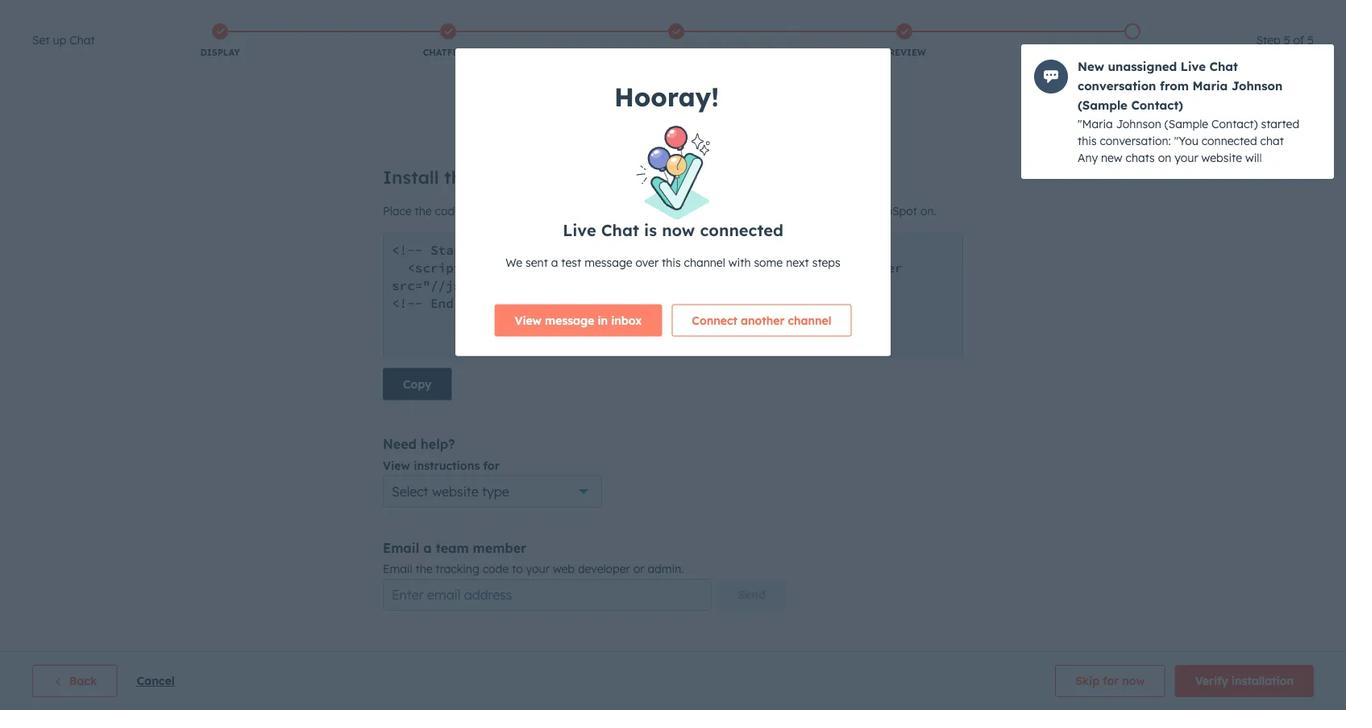 Task type: locate. For each thing, give the bounding box(es) containing it.
from down like
[[1247, 184, 1273, 198]]

(sample up "you
[[1165, 117, 1209, 131]]

0 vertical spatial a
[[1187, 184, 1194, 198]]

0 horizontal spatial to
[[512, 562, 523, 576]]

to inside email a team member email the tracking code to your web developer or admin.
[[512, 562, 523, 576]]

2 5 from the left
[[1308, 33, 1314, 47]]

1 vertical spatial is
[[644, 220, 657, 240]]

1 horizontal spatial install
[[1099, 47, 1139, 58]]

skip for now button
[[1056, 665, 1166, 698]]

chat right up
[[70, 33, 95, 47]]

1 horizontal spatial a
[[551, 255, 558, 269]]

from left maria
[[1161, 78, 1189, 94]]

chat down the you'd
[[1220, 184, 1244, 198]]

0 vertical spatial is
[[1240, 201, 1249, 215]]

to inside new unassigned live chat conversation from maria johnson (sample contact) "maria johnson (sample contact) started this conversation: "you connected chat any new chats on your website will appear here. choose what you'd like to do next:  try it out  send a test chat from any page where the tracking code is installed: https://app.hubspot.com/live-messages- settings/44218602/inboxes/362686792/live- chat/edit/tracking? utm_tracking=chat_test_message_tracking edit your chatflow  manage your chat messaging and automation. manage chatflow: https://app.hubspot.com/chatflows
[[1274, 167, 1285, 181]]

this right over
[[662, 255, 681, 269]]

chat down started
[[1261, 133, 1285, 148]]

0 horizontal spatial channel
[[684, 255, 726, 269]]

0 vertical spatial johnson
[[1232, 78, 1283, 94]]

is inside new unassigned live chat conversation from maria johnson (sample contact) "maria johnson (sample contact) started this conversation: "you connected chat any new chats on your website will appear here. choose what you'd like to do next:  try it out  send a test chat from any page where the tracking code is installed: https://app.hubspot.com/live-messages- settings/44218602/inboxes/362686792/live- chat/edit/tracking? utm_tracking=chat_test_message_tracking edit your chatflow  manage your chat messaging and automation. manage chatflow: https://app.hubspot.com/chatflows
[[1240, 201, 1249, 215]]

is inside hooray! 'dialog'
[[644, 220, 657, 240]]

test
[[1197, 184, 1217, 198], [562, 255, 582, 269]]

install down hooray!
[[578, 119, 634, 144]]

0 vertical spatial email
[[383, 540, 420, 556]]

0 vertical spatial install
[[1099, 47, 1139, 58]]

1 horizontal spatial tracking
[[1164, 201, 1208, 215]]

1 vertical spatial send
[[738, 588, 766, 602]]

0 horizontal spatial live
[[563, 220, 597, 240]]

0 horizontal spatial test
[[562, 255, 582, 269]]

send
[[1157, 184, 1184, 198], [738, 588, 766, 602]]

1 horizontal spatial the
[[1144, 201, 1161, 215]]

to down member
[[512, 562, 523, 576]]

we sent a test message over this channel with some next steps
[[506, 255, 841, 269]]

connect another channel
[[692, 313, 832, 327]]

step
[[1257, 33, 1281, 47]]

new
[[1102, 150, 1123, 165]]

connected
[[1202, 133, 1258, 148], [700, 220, 784, 240]]

view message in inbox button
[[495, 304, 662, 337]]

tracking up https://app.hubspot.com/live-
[[1164, 201, 1208, 215]]

manage down utm_tracking=chat_test_message_tracking
[[1178, 286, 1221, 300]]

1 5 from the left
[[1284, 33, 1291, 47]]

1 vertical spatial install
[[578, 119, 634, 144]]

hooray! dialog
[[456, 48, 891, 356]]

conversation
[[1078, 78, 1157, 94]]

chat inside hooray! 'dialog'
[[601, 220, 639, 240]]

1 horizontal spatial (sample
[[1165, 117, 1209, 131]]

channel right another
[[788, 313, 832, 327]]

tracking inside new unassigned live chat conversation from maria johnson (sample contact) "maria johnson (sample contact) started this conversation: "you connected chat any new chats on your website will appear here. choose what you'd like to do next:  try it out  send a test chat from any page where the tracking code is installed: https://app.hubspot.com/live-messages- settings/44218602/inboxes/362686792/live- chat/edit/tracking? utm_tracking=chat_test_message_tracking edit your chatflow  manage your chat messaging and automation. manage chatflow: https://app.hubspot.com/chatflows
[[1164, 201, 1208, 215]]

2 vertical spatial a
[[424, 540, 432, 556]]

connect another channel button
[[672, 304, 852, 337]]

1 horizontal spatial send
[[1157, 184, 1184, 198]]

1 horizontal spatial channel
[[788, 313, 832, 327]]

contact) up website
[[1212, 117, 1258, 131]]

is up messages-
[[1240, 201, 1249, 215]]

0 horizontal spatial the
[[416, 562, 433, 576]]

from
[[1161, 78, 1189, 94], [1247, 184, 1273, 198]]

this inside new unassigned live chat conversation from maria johnson (sample contact) "maria johnson (sample contact) started this conversation: "you connected chat any new chats on your website will appear here. choose what you'd like to do next:  try it out  send a test chat from any page where the tracking code is installed: https://app.hubspot.com/live-messages- settings/44218602/inboxes/362686792/live- chat/edit/tracking? utm_tracking=chat_test_message_tracking edit your chatflow  manage your chat messaging and automation. manage chatflow: https://app.hubspot.com/chatflows
[[1078, 133, 1097, 148]]

install code
[[1099, 47, 1167, 58]]

0 horizontal spatial manage
[[1178, 286, 1221, 300]]

your down "you
[[1175, 150, 1199, 165]]

0 horizontal spatial 5
[[1284, 33, 1291, 47]]

search button
[[1305, 34, 1332, 61]]

install
[[1099, 47, 1139, 58], [578, 119, 634, 144]]

view message in inbox
[[515, 313, 642, 327]]

channel left "with"
[[684, 255, 726, 269]]

0 vertical spatial to
[[1274, 167, 1285, 181]]

0 vertical spatial live
[[1181, 59, 1206, 74]]

skip for now
[[1076, 674, 1146, 688]]

0 vertical spatial manage
[[1178, 286, 1221, 300]]

1 horizontal spatial now
[[1123, 674, 1146, 688]]

(sample up '"maria'
[[1078, 98, 1128, 113]]

1 vertical spatial message
[[545, 313, 595, 327]]

chat inside new unassigned live chat conversation from maria johnson (sample contact) "maria johnson (sample contact) started this conversation: "you connected chat any new chats on your website will appear here. choose what you'd like to do next:  try it out  send a test chat from any page where the tracking code is installed: https://app.hubspot.com/live-messages- settings/44218602/inboxes/362686792/live- chat/edit/tracking? utm_tracking=chat_test_message_tracking edit your chatflow  manage your chat messaging and automation. manage chatflow: https://app.hubspot.com/chatflows
[[1210, 59, 1239, 74]]

is up over
[[644, 220, 657, 240]]

test right sent
[[562, 255, 582, 269]]

now right the for
[[1123, 674, 1146, 688]]

2 vertical spatial chat
[[1251, 286, 1275, 300]]

Search HubSpot search field
[[1120, 34, 1318, 61]]

1 vertical spatial manage
[[1231, 303, 1275, 317]]

connected up website
[[1202, 133, 1258, 148]]

any
[[1276, 184, 1295, 198]]

a left the team
[[424, 540, 432, 556]]

0 vertical spatial this
[[1078, 133, 1097, 148]]

messaging
[[1078, 303, 1136, 317]]

will
[[1246, 150, 1263, 165]]

cancel button
[[137, 672, 175, 691]]

0 vertical spatial the
[[1144, 201, 1161, 215]]

1 vertical spatial email
[[383, 562, 413, 576]]

help image
[[1126, 7, 1141, 22]]

manage
[[1178, 286, 1221, 300], [1231, 303, 1275, 317]]

1 horizontal spatial connected
[[1202, 133, 1258, 148]]

chatflow
[[1129, 286, 1174, 300]]

your inside email a team member email the tracking code to your web developer or admin.
[[526, 562, 550, 576]]

1 vertical spatial now
[[1123, 674, 1146, 688]]

0 vertical spatial message
[[585, 255, 633, 269]]

install up unassigned
[[1099, 47, 1139, 58]]

1 vertical spatial this
[[662, 255, 681, 269]]

out
[[1136, 184, 1154, 198]]

0 vertical spatial connected
[[1202, 133, 1258, 148]]

0 horizontal spatial connected
[[700, 220, 784, 240]]

5 right of
[[1308, 33, 1314, 47]]

install for install hubspot chat
[[578, 119, 634, 144]]

a down the what
[[1187, 184, 1194, 198]]

code down member
[[483, 562, 509, 576]]

inbox
[[611, 313, 642, 327]]

1 horizontal spatial this
[[1078, 133, 1097, 148]]

your
[[1175, 150, 1199, 165], [1102, 286, 1126, 300], [1224, 286, 1248, 300], [526, 562, 550, 576]]

now inside hooray! 'dialog'
[[662, 220, 695, 240]]

messages-
[[1240, 218, 1298, 232]]

contact) down unassigned
[[1132, 98, 1184, 113]]

this
[[1078, 133, 1097, 148], [662, 255, 681, 269]]

a inside new unassigned live chat conversation from maria johnson (sample contact) "maria johnson (sample contact) started this conversation: "you connected chat any new chats on your website will appear here. choose what you'd like to do next:  try it out  send a test chat from any page where the tracking code is installed: https://app.hubspot.com/live-messages- settings/44218602/inboxes/362686792/live- chat/edit/tracking? utm_tracking=chat_test_message_tracking edit your chatflow  manage your chat messaging and automation. manage chatflow: https://app.hubspot.com/chatflows
[[1187, 184, 1194, 198]]

preview
[[883, 47, 926, 58]]

chat up over
[[601, 220, 639, 240]]

sent
[[526, 255, 548, 269]]

1 vertical spatial the
[[416, 562, 433, 576]]

1 vertical spatial channel
[[788, 313, 832, 327]]

verify installation
[[1196, 674, 1294, 688]]

automation.
[[1163, 303, 1228, 317]]

try
[[1107, 184, 1123, 198]]

chat down messages-
[[1251, 286, 1275, 300]]

0 horizontal spatial now
[[662, 220, 695, 240]]

1 vertical spatial (sample
[[1165, 117, 1209, 131]]

0 vertical spatial chat
[[1261, 133, 1285, 148]]

0 vertical spatial tracking
[[1164, 201, 1208, 215]]

0 horizontal spatial send
[[738, 588, 766, 602]]

message left over
[[585, 255, 633, 269]]

view
[[515, 313, 542, 327]]

live
[[1181, 59, 1206, 74], [563, 220, 597, 240]]

1 vertical spatial code
[[1211, 201, 1237, 215]]

code
[[1141, 47, 1167, 58], [1211, 201, 1237, 215], [483, 562, 509, 576]]

install code list item
[[1019, 20, 1247, 62]]

1 horizontal spatial manage
[[1231, 303, 1275, 317]]

started
[[1262, 117, 1300, 131]]

0 horizontal spatial a
[[424, 540, 432, 556]]

chat up maria
[[1210, 59, 1239, 74]]

0 vertical spatial contact)
[[1132, 98, 1184, 113]]

test down the what
[[1197, 184, 1217, 198]]

1 vertical spatial test
[[562, 255, 582, 269]]

code inside email a team member email the tracking code to your web developer or admin.
[[483, 562, 509, 576]]

your left web
[[526, 562, 550, 576]]

a right sent
[[551, 255, 558, 269]]

0 horizontal spatial is
[[644, 220, 657, 240]]

1 vertical spatial johnson
[[1117, 117, 1162, 131]]

2 horizontal spatial a
[[1187, 184, 1194, 198]]

now
[[662, 220, 695, 240], [1123, 674, 1146, 688]]

1 vertical spatial connected
[[700, 220, 784, 240]]

message left in
[[545, 313, 595, 327]]

availability completed list item
[[563, 20, 791, 62]]

1 horizontal spatial contact)
[[1212, 117, 1258, 131]]

to left do
[[1274, 167, 1285, 181]]

settings/44218602/inboxes/362686792/live-
[[1078, 235, 1315, 249]]

(sample
[[1078, 98, 1128, 113], [1165, 117, 1209, 131]]

0 vertical spatial code
[[1141, 47, 1167, 58]]

tracking
[[1164, 201, 1208, 215], [436, 562, 480, 576]]

1 horizontal spatial live
[[1181, 59, 1206, 74]]

search image
[[1313, 42, 1324, 53]]

now inside skip for now button
[[1123, 674, 1146, 688]]

set up chat
[[32, 33, 95, 47]]

tracking down the team
[[436, 562, 480, 576]]

code up unassigned
[[1141, 47, 1167, 58]]

member
[[473, 540, 527, 556]]

0 vertical spatial now
[[662, 220, 695, 240]]

1 vertical spatial to
[[512, 562, 523, 576]]

installed:
[[1252, 201, 1299, 215]]

0 horizontal spatial this
[[662, 255, 681, 269]]

1 horizontal spatial to
[[1274, 167, 1285, 181]]

connect
[[692, 313, 738, 327]]

manage right automation.
[[1231, 303, 1275, 317]]

send inside new unassigned live chat conversation from maria johnson (sample contact) "maria johnson (sample contact) started this conversation: "you connected chat any new chats on your website will appear here. choose what you'd like to do next:  try it out  send a test chat from any page where the tracking code is installed: https://app.hubspot.com/live-messages- settings/44218602/inboxes/362686792/live- chat/edit/tracking? utm_tracking=chat_test_message_tracking edit your chatflow  manage your chat messaging and automation. manage chatflow: https://app.hubspot.com/chatflows
[[1157, 184, 1184, 198]]

0 horizontal spatial install
[[578, 119, 634, 144]]

this up any
[[1078, 133, 1097, 148]]

johnson up started
[[1232, 78, 1283, 94]]

1 vertical spatial from
[[1247, 184, 1273, 198]]

1 horizontal spatial code
[[1141, 47, 1167, 58]]

install inside list item
[[1099, 47, 1139, 58]]

install hubspot chat
[[578, 119, 769, 144]]

now up we sent a test message over this channel with some next steps at the top of page
[[662, 220, 695, 240]]

1 horizontal spatial 5
[[1308, 33, 1314, 47]]

0 vertical spatial from
[[1161, 78, 1189, 94]]

connected up "with"
[[700, 220, 784, 240]]

1 vertical spatial a
[[551, 255, 558, 269]]

any
[[1078, 150, 1098, 165]]

a inside 'dialog'
[[551, 255, 558, 269]]

0 vertical spatial send
[[1157, 184, 1184, 198]]

2 horizontal spatial code
[[1211, 201, 1237, 215]]

1 horizontal spatial test
[[1197, 184, 1217, 198]]

0 vertical spatial test
[[1197, 184, 1217, 198]]

up
[[53, 33, 66, 47]]

0 vertical spatial (sample
[[1078, 98, 1128, 113]]

1 vertical spatial tracking
[[436, 562, 480, 576]]

1 horizontal spatial is
[[1240, 201, 1249, 215]]

2 vertical spatial code
[[483, 562, 509, 576]]

code down the you'd
[[1211, 201, 1237, 215]]

5 left of
[[1284, 33, 1291, 47]]

email
[[383, 540, 420, 556], [383, 562, 413, 576]]

this inside hooray! 'dialog'
[[662, 255, 681, 269]]

step 5 of 5
[[1257, 33, 1314, 47]]

new
[[1078, 59, 1105, 74]]

contact)
[[1132, 98, 1184, 113], [1212, 117, 1258, 131]]

a inside email a team member email the tracking code to your web developer or admin.
[[424, 540, 432, 556]]

the
[[1144, 201, 1161, 215], [416, 562, 433, 576]]

0 horizontal spatial tracking
[[436, 562, 480, 576]]

1 vertical spatial live
[[563, 220, 597, 240]]

0 horizontal spatial code
[[483, 562, 509, 576]]

list
[[106, 20, 1247, 62]]

message
[[585, 255, 633, 269], [545, 313, 595, 327]]

developer
[[578, 562, 631, 576]]

johnson up conversation:
[[1117, 117, 1162, 131]]

where
[[1109, 201, 1141, 215]]



Task type: describe. For each thing, give the bounding box(es) containing it.
it
[[1126, 184, 1133, 198]]

"you
[[1175, 133, 1199, 148]]

chat inside set up chat "heading"
[[70, 33, 95, 47]]

live chat is now connected
[[563, 220, 784, 240]]

web
[[553, 562, 575, 576]]

0 vertical spatial channel
[[684, 255, 726, 269]]

here.
[[1120, 167, 1146, 181]]

help button
[[1120, 0, 1147, 26]]

unassigned
[[1109, 59, 1178, 74]]

steps
[[813, 255, 841, 269]]

connected inside new unassigned live chat conversation from maria johnson (sample contact) "maria johnson (sample contact) started this conversation: "you connected chat any new chats on your website will appear here. choose what you'd like to do next:  try it out  send a test chat from any page where the tracking code is installed: https://app.hubspot.com/live-messages- settings/44218602/inboxes/362686792/live- chat/edit/tracking? utm_tracking=chat_test_message_tracking edit your chatflow  manage your chat messaging and automation. manage chatflow: https://app.hubspot.com/chatflows
[[1202, 133, 1258, 148]]

conversation:
[[1100, 133, 1172, 148]]

back button
[[32, 665, 117, 698]]

"maria
[[1078, 117, 1113, 131]]

choose
[[1149, 167, 1188, 181]]

verify
[[1196, 674, 1229, 688]]

maria
[[1193, 78, 1228, 94]]

display completed list item
[[106, 20, 334, 62]]

admin.
[[648, 562, 684, 576]]

the inside email a team member email the tracking code to your web developer or admin.
[[416, 562, 433, 576]]

on
[[1159, 150, 1172, 165]]

for
[[1103, 674, 1120, 688]]

0 horizontal spatial contact)
[[1132, 98, 1184, 113]]

send inside send button
[[738, 588, 766, 602]]

connected inside hooray! 'dialog'
[[700, 220, 784, 240]]

new unassigned live chat conversation from maria johnson (sample contact) "maria johnson (sample contact) started this conversation: "you connected chat any new chats on your website will appear here. choose what you'd like to do next:  try it out  send a test chat from any page where the tracking code is installed: https://app.hubspot.com/live-messages- settings/44218602/inboxes/362686792/live- chat/edit/tracking? utm_tracking=chat_test_message_tracking edit your chatflow  manage your chat messaging and automation. manage chatflow: https://app.hubspot.com/chatflows
[[1078, 59, 1347, 639]]

2 email from the top
[[383, 562, 413, 576]]

back
[[69, 674, 97, 688]]

Enter email address text field
[[383, 579, 712, 611]]

in
[[598, 313, 608, 327]]

chatflow completed list item
[[334, 20, 563, 62]]

0 horizontal spatial johnson
[[1117, 117, 1162, 131]]

the inside new unassigned live chat conversation from maria johnson (sample contact) "maria johnson (sample contact) started this conversation: "you connected chat any new chats on your website will appear here. choose what you'd like to do next:  try it out  send a test chat from any page where the tracking code is installed: https://app.hubspot.com/live-messages- settings/44218602/inboxes/362686792/live- chat/edit/tracking? utm_tracking=chat_test_message_tracking edit your chatflow  manage your chat messaging and automation. manage chatflow: https://app.hubspot.com/chatflows
[[1144, 201, 1161, 215]]

cancel
[[137, 674, 175, 688]]

and
[[1139, 303, 1160, 317]]

verify installation button
[[1176, 665, 1314, 698]]

installation
[[1232, 674, 1294, 688]]

0 horizontal spatial from
[[1161, 78, 1189, 94]]

over
[[636, 255, 659, 269]]

set
[[32, 33, 50, 47]]

message inside button
[[545, 313, 595, 327]]

next
[[786, 255, 809, 269]]

channel inside connect another channel button
[[788, 313, 832, 327]]

1 horizontal spatial from
[[1247, 184, 1273, 198]]

team
[[436, 540, 469, 556]]

we
[[506, 255, 523, 269]]

tracking inside email a team member email the tracking code to your web developer or admin.
[[436, 562, 480, 576]]

what
[[1192, 167, 1218, 181]]

display
[[200, 47, 240, 58]]

preview completed list item
[[791, 20, 1019, 62]]

set up chat heading
[[32, 31, 95, 50]]

code inside new unassigned live chat conversation from maria johnson (sample contact) "maria johnson (sample contact) started this conversation: "you connected chat any new chats on your website will appear here. choose what you'd like to do next:  try it out  send a test chat from any page where the tracking code is installed: https://app.hubspot.com/live-messages- settings/44218602/inboxes/362686792/live- chat/edit/tracking? utm_tracking=chat_test_message_tracking edit your chatflow  manage your chat messaging and automation. manage chatflow: https://app.hubspot.com/chatflows
[[1211, 201, 1237, 215]]

1 vertical spatial chat
[[1220, 184, 1244, 198]]

another
[[741, 313, 785, 327]]

like
[[1253, 167, 1271, 181]]

page
[[1078, 201, 1106, 215]]

chats
[[1126, 150, 1155, 165]]

email a team member email the tracking code to your web developer or admin.
[[383, 540, 684, 576]]

1 vertical spatial contact)
[[1212, 117, 1258, 131]]

chat/edit/tracking?
[[1078, 252, 1184, 266]]

your up messaging
[[1102, 286, 1126, 300]]

appear
[[1078, 167, 1117, 181]]

test inside new unassigned live chat conversation from maria johnson (sample contact) "maria johnson (sample contact) started this conversation: "you connected chat any new chats on your website will appear here. choose what you'd like to do next:  try it out  send a test chat from any page where the tracking code is installed: https://app.hubspot.com/live-messages- settings/44218602/inboxes/362686792/live- chat/edit/tracking? utm_tracking=chat_test_message_tracking edit your chatflow  manage your chat messaging and automation. manage chatflow: https://app.hubspot.com/chatflows
[[1197, 184, 1217, 198]]

hubspot
[[640, 119, 720, 144]]

chatflow
[[423, 47, 474, 58]]

skip
[[1076, 674, 1100, 688]]

with
[[729, 255, 751, 269]]

your down utm_tracking=chat_test_message_tracking
[[1224, 286, 1248, 300]]

send button
[[718, 579, 786, 611]]

do
[[1288, 167, 1302, 181]]

edit
[[1078, 286, 1099, 300]]

list containing display
[[106, 20, 1247, 62]]

0 horizontal spatial (sample
[[1078, 98, 1128, 113]]

availability
[[644, 47, 710, 58]]

live inside new unassigned live chat conversation from maria johnson (sample contact) "maria johnson (sample contact) started this conversation: "you connected chat any new chats on your website will appear here. choose what you'd like to do next:  try it out  send a test chat from any page where the tracking code is installed: https://app.hubspot.com/live-messages- settings/44218602/inboxes/362686792/live- chat/edit/tracking? utm_tracking=chat_test_message_tracking edit your chatflow  manage your chat messaging and automation. manage chatflow: https://app.hubspot.com/chatflows
[[1181, 59, 1206, 74]]

https://app.hubspot.com/live-
[[1078, 218, 1240, 232]]

some
[[754, 255, 783, 269]]

next:
[[1078, 184, 1104, 198]]

test inside hooray! 'dialog'
[[562, 255, 582, 269]]

code inside list item
[[1141, 47, 1167, 58]]

utm_tracking=chat_test_message_tracking
[[1078, 269, 1316, 283]]

1 horizontal spatial johnson
[[1232, 78, 1283, 94]]

chatflow:
[[1078, 320, 1126, 334]]

1 email from the top
[[383, 540, 420, 556]]

or
[[634, 562, 645, 576]]

website
[[1202, 150, 1243, 165]]

live inside hooray! 'dialog'
[[563, 220, 597, 240]]

hooray!
[[614, 81, 719, 113]]

you'd
[[1221, 167, 1250, 181]]

chat right hubspot
[[726, 119, 769, 144]]

of
[[1294, 33, 1305, 47]]

install for install code
[[1099, 47, 1139, 58]]



Task type: vqa. For each thing, say whether or not it's contained in the screenshot.
Clear all preferences "button"
no



